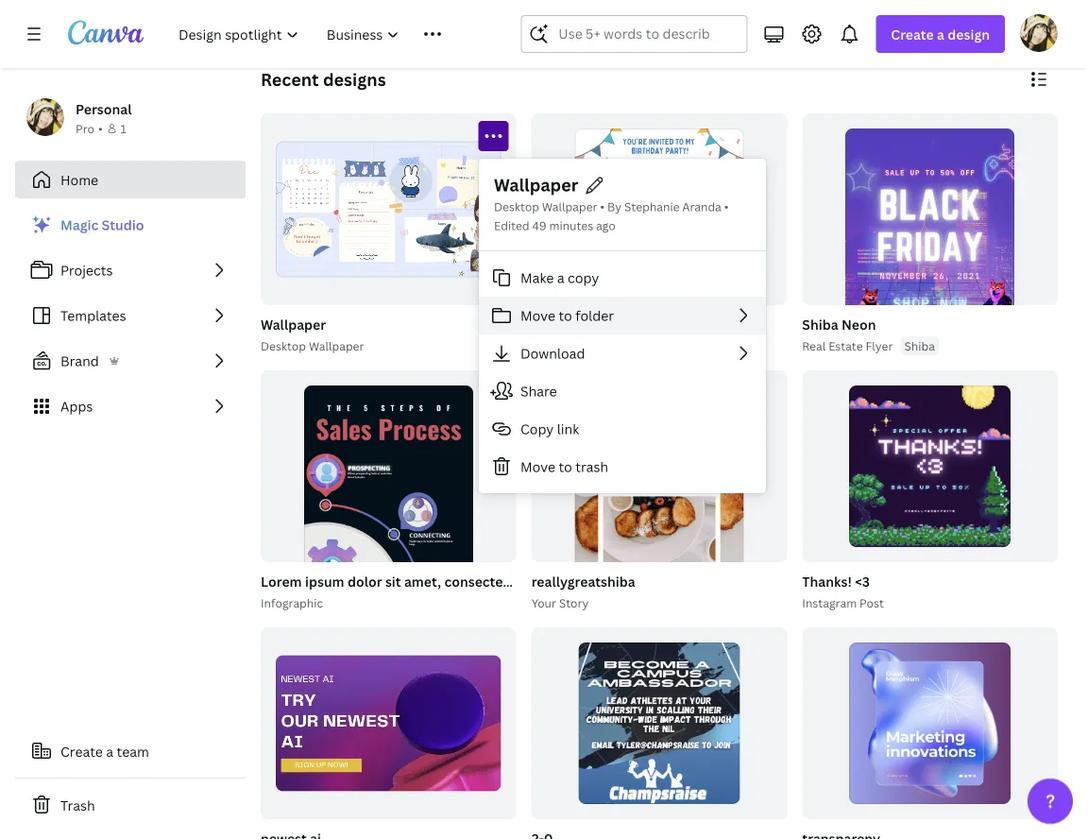 Task type: locate. For each thing, give the bounding box(es) containing it.
1 horizontal spatial a
[[557, 269, 565, 287]]

1 vertical spatial shiba
[[905, 338, 935, 353]]

adipiscing
[[526, 572, 591, 590]]

wallpaper button
[[494, 173, 579, 198], [261, 313, 326, 336]]

0 horizontal spatial desktop
[[261, 338, 306, 353]]

magic studio
[[60, 216, 144, 234]]

1 flyer from the left
[[595, 338, 623, 353]]

of inside button
[[476, 798, 490, 810]]

to inside 'button'
[[559, 306, 573, 324]]

to inside button
[[559, 458, 573, 476]]

to for folder
[[559, 306, 573, 324]]

1 horizontal spatial wallpaper button
[[494, 173, 579, 198]]

0 vertical spatial to
[[559, 306, 573, 324]]

post
[[860, 595, 885, 611]]

estate down shiba neon button
[[829, 338, 863, 353]]

1 vertical spatial desktop
[[261, 338, 306, 353]]

shiba neon
[[803, 315, 877, 333]]

0 vertical spatial move
[[521, 306, 556, 324]]

1 vertical spatial to
[[559, 458, 573, 476]]

amet,
[[404, 572, 441, 590]]

toro
[[532, 315, 559, 333]]

0 vertical spatial desktop
[[494, 199, 540, 215]]

ligula
[[886, 572, 921, 590]]

1 horizontal spatial real
[[803, 338, 826, 353]]

0 horizontal spatial flyer
[[595, 338, 623, 353]]

top level navigation element
[[166, 15, 476, 53], [166, 15, 476, 53]]

instagram
[[803, 595, 857, 611]]

shiba up the real estate flyer
[[803, 315, 839, 333]]

0 vertical spatial create
[[892, 25, 934, 43]]

create a team button
[[15, 732, 246, 770]]

of left 12
[[476, 798, 490, 810]]

1
[[120, 121, 127, 136], [744, 541, 749, 553], [467, 798, 473, 810]]

create left design
[[892, 25, 934, 43]]

projects link
[[15, 251, 246, 289]]

a for team
[[106, 742, 114, 760]]

2 horizontal spatial a
[[938, 25, 945, 43]]

move down copy
[[521, 458, 556, 476]]

a left copy
[[557, 269, 565, 287]]

1 left 2 on the bottom of the page
[[744, 541, 749, 553]]

0 horizontal spatial estate
[[558, 338, 593, 353]]

1 of 12
[[467, 798, 504, 810]]

create
[[892, 25, 934, 43], [60, 742, 103, 760]]

reallygreatshiba your story
[[532, 572, 636, 611]]

move for move to folder
[[521, 306, 556, 324]]

1 horizontal spatial estate
[[829, 338, 863, 353]]

of for 2
[[752, 541, 766, 553]]

create a design button
[[876, 15, 1006, 53]]

0 horizontal spatial create
[[60, 742, 103, 760]]

1 horizontal spatial create
[[892, 25, 934, 43]]

1 vertical spatial of
[[476, 798, 490, 810]]

1 for 1 of 2
[[744, 541, 749, 553]]

flyer down move to folder 'button'
[[595, 338, 623, 353]]

1 for 1 of 12
[[467, 798, 473, 810]]

move inside 'button'
[[521, 306, 556, 324]]

list
[[15, 206, 246, 425]]

1 to from the top
[[559, 306, 573, 324]]

1 horizontal spatial flyer
[[866, 338, 894, 353]]

minutes
[[550, 218, 594, 233]]

a left team at the left bottom of the page
[[106, 742, 114, 760]]

move inside button
[[521, 458, 556, 476]]

0 horizontal spatial shiba
[[803, 315, 839, 333]]

dignissim
[[924, 572, 985, 590]]

estate down move to folder
[[558, 338, 593, 353]]

move down make
[[521, 306, 556, 324]]

create inside create a team button
[[60, 742, 103, 760]]

1 of 2
[[744, 541, 775, 553]]

2 real from the left
[[803, 338, 826, 353]]

download
[[521, 344, 585, 362]]

0 horizontal spatial a
[[106, 742, 114, 760]]

1 horizontal spatial 1
[[467, 798, 473, 810]]

real
[[532, 338, 555, 353], [803, 338, 826, 353]]

real inside toro real estate flyer
[[532, 338, 555, 353]]

desktop
[[494, 199, 540, 215], [261, 338, 306, 353]]

1 left 12
[[467, 798, 473, 810]]

create left team at the left bottom of the page
[[60, 742, 103, 760]]

0 vertical spatial of
[[752, 541, 766, 553]]

of
[[752, 541, 766, 553], [476, 798, 490, 810]]

1 move from the top
[[521, 306, 556, 324]]

shiba inside shiba neon button
[[803, 315, 839, 333]]

2 horizontal spatial 1
[[744, 541, 749, 553]]

elit.
[[594, 572, 619, 590]]

1 real from the left
[[532, 338, 555, 353]]

reallygreatshiba button
[[532, 570, 636, 594]]

reallygreatshiba
[[532, 572, 636, 590]]

create inside create a design dropdown button
[[892, 25, 934, 43]]

2 to from the top
[[559, 458, 573, 476]]

to for trash
[[559, 458, 573, 476]]

apps
[[60, 397, 93, 415]]

estate
[[558, 338, 593, 353], [829, 338, 863, 353]]

•
[[98, 121, 103, 136]]

0 horizontal spatial 1
[[120, 121, 127, 136]]

0 horizontal spatial real
[[532, 338, 555, 353]]

move to folder button
[[479, 297, 766, 335]]

<3
[[855, 572, 870, 590]]

folder
[[576, 306, 614, 324]]

2 estate from the left
[[829, 338, 863, 353]]

flyer
[[595, 338, 623, 353], [866, 338, 894, 353]]

0 vertical spatial 1
[[120, 121, 127, 136]]

of left 2 on the bottom of the page
[[752, 541, 766, 553]]

0 vertical spatial a
[[938, 25, 945, 43]]

nisl,
[[743, 572, 770, 590]]

2 vertical spatial 1
[[467, 798, 473, 810]]

team
[[117, 742, 149, 760]]

0 horizontal spatial wallpaper button
[[261, 313, 326, 336]]

1 horizontal spatial shiba
[[905, 338, 935, 353]]

2 move from the top
[[521, 458, 556, 476]]

1 vertical spatial move
[[521, 458, 556, 476]]

a
[[938, 25, 945, 43], [557, 269, 565, 287], [106, 742, 114, 760]]

by stephanie aranda edited 49 minutes ago
[[494, 199, 722, 233]]

flyer down neon
[[866, 338, 894, 353]]

copy
[[568, 269, 599, 287]]

1 vertical spatial create
[[60, 742, 103, 760]]

0 horizontal spatial of
[[476, 798, 490, 810]]

1 inside button
[[467, 798, 473, 810]]

recent
[[261, 68, 319, 91]]

1 vertical spatial a
[[557, 269, 565, 287]]

Search search field
[[559, 16, 710, 52]]

2 vertical spatial a
[[106, 742, 114, 760]]

make a copy button
[[479, 259, 766, 297]]

lorem ipsum dolor sit amet, consectetur adipiscing elit. proin ultricies orci nisl, eget ullamcorper ligula dignissim quis. button
[[261, 570, 1019, 594]]

move to trash button
[[479, 448, 766, 486]]

1 right •
[[120, 121, 127, 136]]

move
[[521, 306, 556, 324], [521, 458, 556, 476]]

design
[[948, 25, 990, 43]]

to
[[559, 306, 573, 324], [559, 458, 573, 476]]

shiba right the real estate flyer
[[905, 338, 935, 353]]

shiba
[[803, 315, 839, 333], [905, 338, 935, 353]]

1 horizontal spatial of
[[752, 541, 766, 553]]

a left design
[[938, 25, 945, 43]]

trash
[[60, 796, 95, 814]]

desktop inside wallpaper desktop wallpaper
[[261, 338, 306, 353]]

real down shiba neon button
[[803, 338, 826, 353]]

None search field
[[521, 15, 748, 53]]

a for copy
[[557, 269, 565, 287]]

a inside dropdown button
[[938, 25, 945, 43]]

1 vertical spatial 1
[[744, 541, 749, 553]]

of for 12
[[476, 798, 490, 810]]

shiba inside button
[[905, 338, 935, 353]]

to left "folder"
[[559, 306, 573, 324]]

ago
[[596, 218, 616, 233]]

edited
[[494, 218, 530, 233]]

real down toro "button"
[[532, 338, 555, 353]]

shiba for shiba
[[905, 338, 935, 353]]

desktop wallpaper
[[494, 199, 598, 215]]

0 vertical spatial wallpaper button
[[494, 173, 579, 198]]

to left trash
[[559, 458, 573, 476]]

1 estate from the left
[[558, 338, 593, 353]]

move for move to trash
[[521, 458, 556, 476]]

toro real estate flyer
[[532, 315, 623, 353]]

wallpaper desktop wallpaper
[[261, 315, 364, 353]]

0 vertical spatial shiba
[[803, 315, 839, 333]]



Task type: describe. For each thing, give the bounding box(es) containing it.
share button
[[479, 372, 766, 410]]

stephanie
[[625, 199, 680, 215]]

list containing magic studio
[[15, 206, 246, 425]]

make
[[521, 269, 554, 287]]

1 vertical spatial wallpaper button
[[261, 313, 326, 336]]

move to trash
[[521, 458, 609, 476]]

trash link
[[15, 786, 246, 824]]

create for create a team
[[60, 742, 103, 760]]

thanks! <3 instagram post
[[803, 572, 885, 611]]

eget
[[773, 572, 801, 590]]

1 for 1
[[120, 121, 127, 136]]

orci
[[715, 572, 740, 590]]

shiba for shiba neon
[[803, 315, 839, 333]]

magic
[[60, 216, 99, 234]]

download button
[[479, 335, 766, 372]]

estate inside toro real estate flyer
[[558, 338, 593, 353]]

personal
[[76, 100, 132, 118]]

story
[[559, 595, 589, 611]]

studio
[[102, 216, 144, 234]]

infographic
[[261, 595, 323, 611]]

2
[[769, 541, 775, 553]]

a for design
[[938, 25, 945, 43]]

aranda
[[683, 199, 722, 215]]

copy
[[521, 420, 554, 438]]

create a team
[[60, 742, 149, 760]]

recent designs
[[261, 68, 386, 91]]

designs
[[323, 68, 386, 91]]

create for create a design
[[892, 25, 934, 43]]

49
[[533, 218, 547, 233]]

consectetur
[[445, 572, 522, 590]]

apps link
[[15, 387, 246, 425]]

home link
[[15, 161, 246, 198]]

sit
[[385, 572, 401, 590]]

link
[[557, 420, 580, 438]]

neon
[[842, 315, 877, 333]]

move to folder
[[521, 306, 614, 324]]

by
[[608, 199, 622, 215]]

stephanie aranda image
[[1021, 14, 1059, 52]]

magic studio link
[[15, 206, 246, 244]]

copy link
[[521, 420, 580, 438]]

1 horizontal spatial desktop
[[494, 199, 540, 215]]

copy link button
[[479, 410, 766, 448]]

pro
[[76, 121, 94, 136]]

thanks!
[[803, 572, 852, 590]]

home
[[60, 171, 98, 189]]

shiba button
[[901, 336, 939, 355]]

ullamcorper
[[804, 572, 883, 590]]

make a copy
[[521, 269, 599, 287]]

ipsum
[[305, 572, 345, 590]]

real estate flyer
[[803, 338, 894, 353]]

brand link
[[15, 342, 246, 380]]

toro button
[[532, 313, 559, 336]]

lorem
[[261, 572, 302, 590]]

templates link
[[15, 297, 246, 335]]

2 flyer from the left
[[866, 338, 894, 353]]

your
[[532, 595, 557, 611]]

templates
[[60, 307, 126, 325]]

pro •
[[76, 121, 103, 136]]

projects
[[60, 261, 113, 279]]

1 of 12 button
[[257, 628, 517, 839]]

lorem ipsum dolor sit amet, consectetur adipiscing elit. proin ultricies orci nisl, eget ullamcorper ligula dignissim quis. infographic
[[261, 572, 1019, 611]]

thanks! <3 button
[[803, 570, 870, 594]]

quis.
[[988, 572, 1019, 590]]

12
[[492, 798, 504, 810]]

brand
[[60, 352, 99, 370]]

shiba neon button
[[803, 313, 877, 336]]

proin
[[622, 572, 656, 590]]

flyer inside toro real estate flyer
[[595, 338, 623, 353]]

dolor
[[348, 572, 382, 590]]

ultricies
[[660, 572, 712, 590]]

create a design
[[892, 25, 990, 43]]

trash
[[576, 458, 609, 476]]

share
[[521, 382, 557, 400]]



Task type: vqa. For each thing, say whether or not it's contained in the screenshot.
designs
yes



